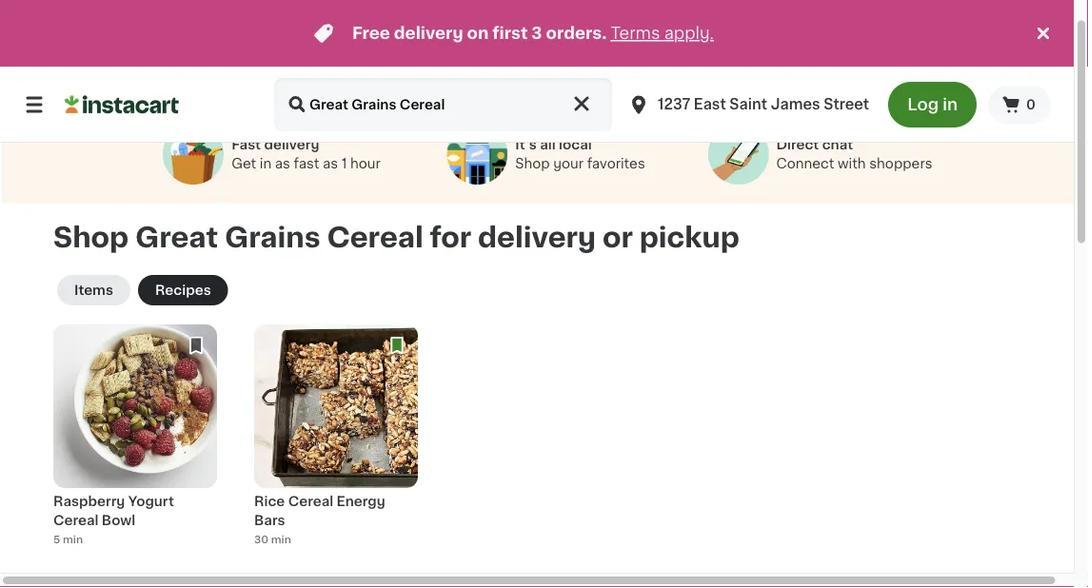 Task type: locate. For each thing, give the bounding box(es) containing it.
1237 east saint james street button
[[620, 78, 877, 131], [628, 78, 870, 131]]

direct chat
[[777, 139, 853, 152]]

0 vertical spatial delivery
[[394, 25, 464, 41]]

great
[[135, 224, 218, 251]]

cereal inside rice cereal energy bars
[[288, 496, 333, 509]]

1 vertical spatial delivery
[[264, 139, 320, 152]]

0 horizontal spatial recipe card group
[[53, 325, 217, 559]]

30
[[254, 535, 269, 546]]

recipe card group
[[53, 325, 217, 559], [254, 325, 418, 559]]

1 recipe card group from the left
[[53, 325, 217, 559]]

shop great grains cereal for delivery or pickup
[[53, 224, 740, 251]]

instacart logo image
[[65, 93, 179, 116]]

cereal
[[327, 224, 424, 251], [288, 496, 333, 509], [53, 515, 99, 528]]

delivery left on
[[394, 25, 464, 41]]

1 min from the left
[[63, 535, 83, 546]]

2 vertical spatial cereal
[[53, 515, 99, 528]]

energy
[[337, 496, 386, 509]]

min
[[63, 535, 83, 546], [271, 535, 291, 546]]

james
[[771, 98, 821, 111]]

cereal inside raspberry yogurt cereal bowl
[[53, 515, 99, 528]]

delivery right 'fast'
[[264, 139, 320, 152]]

2 horizontal spatial delivery
[[478, 224, 596, 251]]

it's
[[516, 139, 537, 152]]

0 horizontal spatial min
[[63, 535, 83, 546]]

2 min from the left
[[271, 535, 291, 546]]

delivery left or
[[478, 224, 596, 251]]

1237
[[658, 98, 691, 111]]

apply.
[[665, 25, 714, 41]]

bowl
[[102, 515, 135, 528]]

rice
[[254, 496, 285, 509]]

2 recipe card group from the left
[[254, 325, 418, 559]]

None search field
[[274, 78, 613, 131]]

first
[[493, 25, 528, 41]]

delivery inside limited time offer region
[[394, 25, 464, 41]]

east
[[694, 98, 726, 111]]

terms
[[611, 25, 661, 41]]

chat
[[823, 139, 853, 152]]

cereal up "5 min" on the left of page
[[53, 515, 99, 528]]

min right 5
[[63, 535, 83, 546]]

cereal left for
[[327, 224, 424, 251]]

1 vertical spatial cereal
[[288, 496, 333, 509]]

1 horizontal spatial recipe card group
[[254, 325, 418, 559]]

terms apply. link
[[611, 25, 714, 41]]

0 horizontal spatial delivery
[[264, 139, 320, 152]]

items
[[74, 284, 113, 298]]

min right 30
[[271, 535, 291, 546]]

grains
[[225, 224, 321, 251]]

on
[[467, 25, 489, 41]]

local
[[559, 139, 592, 152]]

cereal right rice
[[288, 496, 333, 509]]

3
[[532, 25, 543, 41]]

1237 east saint james street
[[658, 98, 870, 111]]

it's all local
[[516, 139, 592, 152]]

saint
[[730, 98, 768, 111]]

delivery
[[394, 25, 464, 41], [264, 139, 320, 152], [478, 224, 596, 251]]

0
[[1027, 98, 1036, 111]]

recipe card group containing raspberry yogurt cereal bowl
[[53, 325, 217, 559]]

or
[[603, 224, 633, 251]]

1 horizontal spatial min
[[271, 535, 291, 546]]

for
[[430, 224, 472, 251]]

0 button
[[989, 86, 1052, 124]]

1 horizontal spatial delivery
[[394, 25, 464, 41]]

log in
[[908, 97, 958, 113]]

Search field
[[274, 78, 613, 131]]



Task type: describe. For each thing, give the bounding box(es) containing it.
raspberry yogurt cereal bowl
[[53, 496, 174, 528]]

street
[[824, 98, 870, 111]]

30 min
[[254, 535, 291, 546]]

rice cereal energy bars
[[254, 496, 386, 528]]

recipe card group containing rice cereal energy bars
[[254, 325, 418, 559]]

recipes
[[155, 284, 211, 298]]

limited time offer region
[[0, 0, 1032, 67]]

5
[[53, 535, 60, 546]]

yogurt
[[128, 496, 174, 509]]

5 min
[[53, 535, 83, 546]]

0 vertical spatial cereal
[[327, 224, 424, 251]]

raspberry
[[53, 496, 125, 509]]

min for bars
[[271, 535, 291, 546]]

in
[[943, 97, 958, 113]]

shop
[[53, 224, 129, 251]]

free delivery on first 3 orders. terms apply.
[[352, 25, 714, 41]]

all
[[540, 139, 556, 152]]

log
[[908, 97, 939, 113]]

2 vertical spatial delivery
[[478, 224, 596, 251]]

min for bowl
[[63, 535, 83, 546]]

free
[[352, 25, 390, 41]]

2 1237 east saint james street button from the left
[[628, 78, 870, 131]]

fast delivery
[[232, 139, 320, 152]]

orders.
[[546, 25, 607, 41]]

delivery for fast
[[264, 139, 320, 152]]

log in button
[[889, 82, 977, 128]]

pickup
[[640, 224, 740, 251]]

bars
[[254, 515, 285, 528]]

delivery for free
[[394, 25, 464, 41]]

direct
[[777, 139, 819, 152]]

recipes button
[[138, 276, 228, 306]]

1 1237 east saint james street button from the left
[[620, 78, 877, 131]]

fast
[[232, 139, 261, 152]]

items button
[[57, 276, 130, 306]]



Task type: vqa. For each thing, say whether or not it's contained in the screenshot.
Terms apply. link
yes



